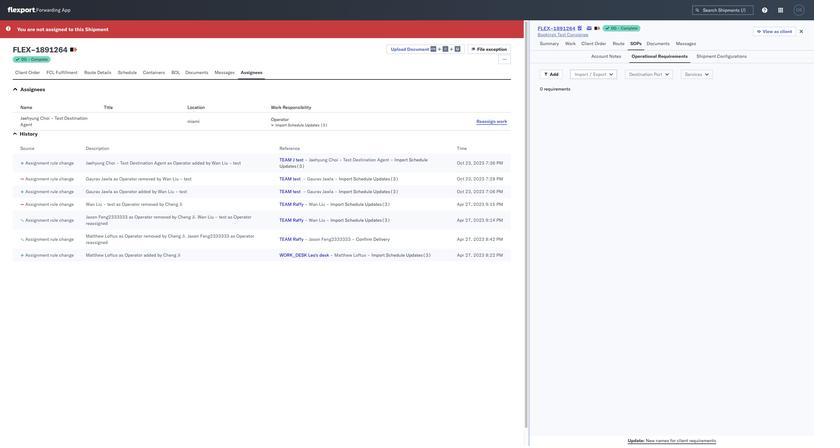 Task type: vqa. For each thing, say whether or not it's contained in the screenshot.


Task type: locate. For each thing, give the bounding box(es) containing it.
pm right the 9:14
[[497, 218, 503, 223]]

ji.
[[192, 214, 196, 220], [182, 233, 186, 239]]

work left responsibility
[[271, 105, 282, 110]]

import / export button
[[571, 70, 617, 79]]

pm right 8:42
[[497, 237, 503, 242]]

route up notes at the right of page
[[613, 41, 625, 46]]

matthew loftus as operator added by cheng ji
[[86, 253, 180, 258]]

23, for oct 23, 2023 7:28 pm
[[466, 176, 472, 182]]

documents button
[[644, 38, 674, 50], [183, 67, 212, 79]]

1 assignment from the top
[[25, 160, 49, 166]]

assignment for wan liu - test as operator removed by cheng ji
[[25, 202, 49, 207]]

4 team from the top
[[280, 202, 292, 207]]

cheng inside jason feng2333333 as operator removed by cheng ji. wan liu - test as operator reassigned
[[178, 214, 191, 220]]

route left details
[[84, 70, 96, 75]]

work down consignee
[[566, 41, 576, 46]]

0 vertical spatial documents
[[647, 41, 670, 46]]

1 vertical spatial messages button
[[212, 67, 238, 79]]

1 assignment rule change from the top
[[25, 160, 74, 166]]

2 apr from the top
[[457, 218, 464, 223]]

loftus for matthew loftus as operator added by cheng ji
[[105, 253, 118, 258]]

as inside button
[[774, 29, 779, 34]]

dg - complete
[[611, 26, 638, 31], [21, 57, 48, 62]]

0 vertical spatial ji.
[[192, 214, 196, 220]]

1 horizontal spatial ji.
[[192, 214, 196, 220]]

pm
[[497, 160, 503, 166], [497, 176, 503, 182], [497, 189, 503, 195], [497, 202, 503, 207], [497, 218, 503, 223], [497, 237, 503, 242], [497, 253, 503, 258]]

jason inside jason feng2333333 as operator removed by cheng ji. wan liu - test as operator reassigned
[[86, 214, 97, 220]]

complete up sops
[[621, 26, 638, 31]]

1 team test - gaurav jawla - import schedule updates(3) from the top
[[280, 176, 399, 182]]

assignment for gaurav jawla as operator removed by wan liu - test
[[25, 176, 49, 182]]

1 horizontal spatial client
[[582, 41, 594, 46]]

gaurav jawla as operator removed by wan liu - test
[[86, 176, 192, 182]]

messages button
[[674, 38, 700, 50], [212, 67, 238, 79]]

0 vertical spatial requirements
[[544, 86, 571, 92]]

configurations
[[717, 53, 747, 59]]

client
[[582, 41, 594, 46], [15, 70, 27, 75]]

team for matthew loftus as operator removed by cheng ji. jason feng2333333 as operator reassigned
[[280, 237, 292, 242]]

2023 for 7:06
[[474, 189, 485, 195]]

0 horizontal spatial dg
[[21, 57, 27, 62]]

5 assignment from the top
[[25, 218, 49, 223]]

removed inside matthew loftus as operator removed by cheng ji. jason feng2333333 as operator reassigned
[[144, 233, 161, 239]]

documents button up operational requirements on the right of page
[[644, 38, 674, 50]]

6 assignment from the top
[[25, 237, 49, 242]]

apr
[[457, 202, 464, 207], [457, 218, 464, 223], [457, 237, 464, 242], [457, 253, 464, 258]]

1 vertical spatial reassigned
[[86, 240, 108, 246]]

0 horizontal spatial jason
[[86, 214, 97, 220]]

assignment rule change for gaurav jawla as operator added by wan liu - test
[[25, 189, 74, 195]]

0 horizontal spatial shipment
[[85, 26, 109, 32]]

0 vertical spatial messages button
[[674, 38, 700, 50]]

dg up route button
[[611, 26, 617, 31]]

complete
[[621, 26, 638, 31], [31, 57, 48, 62]]

updates(3) for oct 23, 2023 7:28 pm
[[373, 176, 399, 182]]

wan inside jason feng2333333 as operator removed by cheng ji. wan liu - test as operator reassigned
[[198, 214, 207, 220]]

23, down time
[[466, 160, 472, 166]]

6 2023 from the top
[[474, 237, 485, 242]]

cheng down matthew loftus as operator removed by cheng ji. jason feng2333333 as operator reassigned
[[163, 253, 176, 258]]

ji
[[179, 202, 182, 207], [178, 253, 180, 258]]

1 vertical spatial oct
[[457, 176, 464, 182]]

client right the for
[[677, 438, 688, 444]]

fulfillment
[[56, 70, 77, 75]]

gaurav
[[86, 176, 100, 182], [307, 176, 322, 182], [86, 189, 100, 195], [307, 189, 322, 195]]

dg
[[611, 26, 617, 31], [21, 57, 27, 62]]

upload document
[[391, 46, 429, 52]]

23,
[[466, 160, 472, 166], [466, 176, 472, 182], [466, 189, 472, 195]]

responsibility
[[283, 105, 311, 110]]

pm for oct 23, 2023 7:36 pm
[[497, 160, 503, 166]]

6 team from the top
[[280, 237, 292, 242]]

0 horizontal spatial documents button
[[183, 67, 212, 79]]

1 vertical spatial requirements
[[690, 438, 716, 444]]

23, up oct 23, 2023 7:06 pm
[[466, 176, 472, 182]]

client order up account
[[582, 41, 606, 46]]

team raffy - wan liu - import schedule updates(3)
[[280, 202, 390, 207], [280, 218, 390, 223]]

ji. inside jason feng2333333 as operator removed by cheng ji. wan liu - test as operator reassigned
[[192, 214, 196, 220]]

1 vertical spatial assignees
[[20, 86, 45, 93]]

27, up apr 27, 2023 8:22 pm
[[465, 237, 472, 242]]

3 oct from the top
[[457, 189, 464, 195]]

1 vertical spatial work
[[271, 105, 282, 110]]

0 vertical spatial assignees
[[241, 70, 262, 75]]

work_desk leo's desk - matthew loftus - import schedule updates(3)
[[280, 253, 431, 258]]

shipment inside button
[[697, 53, 716, 59]]

2 23, from the top
[[466, 176, 472, 182]]

by for gaurav jawla as operator added by wan liu - test
[[152, 189, 157, 195]]

updates(3) for apr 27, 2023 9:14 pm
[[365, 218, 390, 223]]

removed inside jason feng2333333 as operator removed by cheng ji. wan liu - test as operator reassigned
[[154, 214, 171, 220]]

client right view
[[780, 29, 792, 34]]

4 2023 from the top
[[474, 202, 485, 207]]

shipment up services button
[[697, 53, 716, 59]]

apr down apr 27, 2023 8:42 pm at the bottom right of the page
[[457, 253, 464, 258]]

import schedule updates                (3) button
[[271, 123, 465, 128]]

requirements right the for
[[690, 438, 716, 444]]

shipment right this
[[85, 26, 109, 32]]

jaehyung
[[20, 115, 39, 121], [309, 157, 328, 163], [86, 160, 105, 166]]

0 horizontal spatial client
[[677, 438, 688, 444]]

matthew for matthew loftus as operator removed by cheng ji. jason feng2333333 as operator reassigned
[[86, 233, 104, 239]]

0 vertical spatial documents button
[[644, 38, 674, 50]]

dg down flex
[[21, 57, 27, 62]]

documents for right documents button
[[647, 41, 670, 46]]

assignment rule change for matthew loftus as operator added by cheng ji
[[25, 253, 74, 258]]

1 horizontal spatial client order button
[[579, 38, 610, 50]]

0 horizontal spatial ji.
[[182, 233, 186, 239]]

7 rule from the top
[[50, 253, 58, 258]]

1891264 up bookings test consignee
[[554, 25, 576, 31]]

rule for matthew loftus as operator removed by cheng ji. jason feng2333333 as operator reassigned
[[50, 237, 58, 242]]

choi
[[40, 115, 50, 121], [329, 157, 338, 163], [106, 160, 115, 166]]

assignment for jason feng2333333 as operator removed by cheng ji. wan liu - test as operator reassigned
[[25, 218, 49, 223]]

rule for gaurav jawla as operator added by wan liu - test
[[50, 189, 58, 195]]

1 vertical spatial dg - complete
[[21, 57, 48, 62]]

0 horizontal spatial messages
[[215, 70, 235, 75]]

cheng
[[165, 202, 178, 207], [178, 214, 191, 220], [168, 233, 181, 239], [163, 253, 176, 258]]

forwarding
[[36, 7, 61, 13]]

services button
[[681, 70, 713, 79]]

6 rule from the top
[[50, 237, 58, 242]]

1891264
[[554, 25, 576, 31], [35, 45, 68, 54]]

1 oct from the top
[[457, 160, 464, 166]]

client order left fcl
[[15, 70, 40, 75]]

2 oct from the top
[[457, 176, 464, 182]]

1 vertical spatial shipment
[[697, 53, 716, 59]]

1 rule from the top
[[50, 160, 58, 166]]

1 horizontal spatial 1891264
[[554, 25, 576, 31]]

2 horizontal spatial jaehyung
[[309, 157, 328, 163]]

team j test - jaehyung choi - test destination agent -
[[280, 157, 393, 163]]

27, down oct 23, 2023 7:06 pm
[[465, 202, 472, 207]]

jaehyung right j
[[309, 157, 328, 163]]

2 change from the top
[[59, 176, 74, 182]]

1 horizontal spatial work
[[566, 41, 576, 46]]

assignment rule change for jaehyung choi - test destination agent as operator added by wan liu - test
[[25, 160, 74, 166]]

0 vertical spatial 23,
[[466, 160, 472, 166]]

1 2023 from the top
[[474, 160, 485, 166]]

schedule
[[118, 70, 137, 75], [288, 123, 304, 128], [409, 157, 428, 163], [353, 176, 372, 182], [353, 189, 372, 195], [345, 202, 364, 207], [345, 218, 364, 223], [386, 253, 405, 258]]

2 raffy from the top
[[293, 218, 304, 223]]

7 assignment rule change from the top
[[25, 253, 74, 258]]

2 reassigned from the top
[[86, 240, 108, 246]]

oct down time
[[457, 160, 464, 166]]

assignment rule change for jason feng2333333 as operator removed by cheng ji. wan liu - test as operator reassigned
[[25, 218, 74, 223]]

rule for jason feng2333333 as operator removed by cheng ji. wan liu - test as operator reassigned
[[50, 218, 58, 223]]

0 horizontal spatial dg - complete
[[21, 57, 48, 62]]

2023 left the 9:14
[[474, 218, 485, 223]]

destination inside the jaehyung choi - test destination agent
[[64, 115, 88, 121]]

1 horizontal spatial documents
[[647, 41, 670, 46]]

1 horizontal spatial jaehyung
[[86, 160, 105, 166]]

1 horizontal spatial requirements
[[690, 438, 716, 444]]

0 vertical spatial raffy
[[293, 202, 304, 207]]

1 vertical spatial 23,
[[466, 176, 472, 182]]

7 2023 from the top
[[474, 253, 485, 258]]

by for jason feng2333333 as operator removed by cheng ji. wan liu - test as operator reassigned
[[172, 214, 177, 220]]

1 vertical spatial route
[[84, 70, 96, 75]]

fcl fulfillment button
[[44, 67, 82, 79]]

1 vertical spatial documents
[[185, 70, 208, 75]]

team raffy - wan liu - import schedule updates(3) for apr 27, 2023 9:15 pm
[[280, 202, 390, 207]]

7 change from the top
[[59, 253, 74, 258]]

2 rule from the top
[[50, 176, 58, 182]]

documents up operational requirements on the right of page
[[647, 41, 670, 46]]

cheng up matthew loftus as operator removed by cheng ji. jason feng2333333 as operator reassigned
[[178, 214, 191, 220]]

file
[[477, 46, 485, 52]]

5 assignment rule change from the top
[[25, 218, 74, 223]]

cheng down jason feng2333333 as operator removed by cheng ji. wan liu - test as operator reassigned
[[168, 233, 181, 239]]

2023 left 7:28 at the top
[[474, 176, 485, 182]]

apr for apr 27, 2023 9:14 pm
[[457, 218, 464, 223]]

1 horizontal spatial shipment
[[697, 53, 716, 59]]

order up account
[[595, 41, 606, 46]]

os button
[[792, 3, 807, 17]]

removed down jason feng2333333 as operator removed by cheng ji. wan liu - test as operator reassigned
[[144, 233, 161, 239]]

4 apr from the top
[[457, 253, 464, 258]]

by for matthew loftus as operator removed by cheng ji. jason feng2333333 as operator reassigned
[[162, 233, 167, 239]]

2023 left 7:06
[[474, 189, 485, 195]]

miami
[[188, 119, 200, 124]]

by inside matthew loftus as operator removed by cheng ji. jason feng2333333 as operator reassigned
[[162, 233, 167, 239]]

ji down matthew loftus as operator removed by cheng ji. jason feng2333333 as operator reassigned
[[178, 253, 180, 258]]

0 vertical spatial added
[[192, 160, 205, 166]]

4 assignment rule change from the top
[[25, 202, 74, 207]]

1 vertical spatial raffy
[[293, 218, 304, 223]]

test inside jason feng2333333 as operator removed by cheng ji. wan liu - test as operator reassigned
[[219, 214, 227, 220]]

client order button left fcl
[[13, 67, 44, 79]]

dg - complete up route button
[[611, 26, 638, 31]]

0 vertical spatial client order
[[582, 41, 606, 46]]

0 horizontal spatial agent
[[20, 122, 32, 128]]

1 vertical spatial order
[[28, 70, 40, 75]]

agent inside the jaehyung choi - test destination agent
[[20, 122, 32, 128]]

raffy for operator
[[293, 237, 304, 242]]

3 apr from the top
[[457, 237, 464, 242]]

5 rule from the top
[[50, 218, 58, 223]]

client down consignee
[[582, 41, 594, 46]]

assignment for matthew loftus as operator added by cheng ji
[[25, 253, 49, 258]]

cheng up jason feng2333333 as operator removed by cheng ji. wan liu - test as operator reassigned
[[165, 202, 178, 207]]

liu
[[222, 160, 228, 166], [173, 176, 179, 182], [168, 189, 174, 195], [96, 202, 102, 207], [319, 202, 325, 207], [208, 214, 214, 220], [319, 218, 325, 223]]

2 vertical spatial raffy
[[293, 237, 304, 242]]

0 vertical spatial team test - gaurav jawla - import schedule updates(3)
[[280, 176, 399, 182]]

0 horizontal spatial client order button
[[13, 67, 44, 79]]

7 assignment from the top
[[25, 253, 49, 258]]

0 vertical spatial complete
[[621, 26, 638, 31]]

reassigned inside jason feng2333333 as operator removed by cheng ji. wan liu - test as operator reassigned
[[86, 221, 108, 226]]

as
[[774, 29, 779, 34], [167, 160, 172, 166], [113, 176, 118, 182], [113, 189, 118, 195], [116, 202, 121, 207], [129, 214, 133, 220], [228, 214, 233, 220], [119, 233, 124, 239], [231, 233, 235, 239], [119, 253, 124, 258]]

2023 for 9:15
[[474, 202, 485, 207]]

27, down apr 27, 2023 9:15 pm
[[465, 218, 472, 223]]

1 vertical spatial team test - gaurav jawla - import schedule updates(3)
[[280, 189, 399, 195]]

1 vertical spatial added
[[138, 189, 151, 195]]

1891264 down assigned
[[35, 45, 68, 54]]

order left fcl
[[28, 70, 40, 75]]

5 change from the top
[[59, 218, 74, 223]]

0 requirements
[[540, 86, 571, 92]]

assignment
[[25, 160, 49, 166], [25, 176, 49, 182], [25, 189, 49, 195], [25, 202, 49, 207], [25, 218, 49, 223], [25, 237, 49, 242], [25, 253, 49, 258]]

team raffy - wan liu - import schedule updates(3) for apr 27, 2023 9:14 pm
[[280, 218, 390, 223]]

0 vertical spatial reassigned
[[86, 221, 108, 226]]

added for cheng
[[144, 253, 156, 258]]

4 assignment from the top
[[25, 202, 49, 207]]

work
[[566, 41, 576, 46], [271, 105, 282, 110]]

5 2023 from the top
[[474, 218, 485, 223]]

oct up apr 27, 2023 9:15 pm
[[457, 189, 464, 195]]

0 vertical spatial order
[[595, 41, 606, 46]]

exception
[[486, 46, 507, 52]]

complete down flex - 1891264
[[31, 57, 48, 62]]

1 vertical spatial documents button
[[183, 67, 212, 79]]

requirements down add
[[544, 86, 571, 92]]

flex - 1891264
[[13, 45, 68, 54]]

1 vertical spatial assignees button
[[20, 86, 45, 93]]

1 raffy from the top
[[293, 202, 304, 207]]

apr for apr 27, 2023 9:15 pm
[[457, 202, 464, 207]]

apr up apr 27, 2023 8:22 pm
[[457, 237, 464, 242]]

assignment rule change
[[25, 160, 74, 166], [25, 176, 74, 182], [25, 189, 74, 195], [25, 202, 74, 207], [25, 218, 74, 223], [25, 237, 74, 242], [25, 253, 74, 258]]

1 vertical spatial team raffy - wan liu - import schedule updates(3)
[[280, 218, 390, 223]]

by
[[206, 160, 211, 166], [157, 176, 161, 182], [152, 189, 157, 195], [159, 202, 164, 207], [172, 214, 177, 220], [162, 233, 167, 239], [157, 253, 162, 258]]

0 vertical spatial dg
[[611, 26, 617, 31]]

jaehyung down name
[[20, 115, 39, 121]]

removed down gaurav jawla as operator added by wan liu - test at the top of page
[[141, 202, 158, 207]]

4 rule from the top
[[50, 202, 58, 207]]

3 team from the top
[[280, 189, 292, 195]]

1 horizontal spatial feng2333333
[[200, 233, 229, 239]]

cheng inside matthew loftus as operator removed by cheng ji. jason feng2333333 as operator reassigned
[[168, 233, 181, 239]]

2023
[[474, 160, 485, 166], [474, 176, 485, 182], [474, 189, 485, 195], [474, 202, 485, 207], [474, 218, 485, 223], [474, 237, 485, 242], [474, 253, 485, 258]]

1 horizontal spatial agent
[[154, 160, 166, 166]]

pm right "7:36" at the top right
[[497, 160, 503, 166]]

2023 left 8:42
[[474, 237, 485, 242]]

1 horizontal spatial dg - complete
[[611, 26, 638, 31]]

3 rule from the top
[[50, 189, 58, 195]]

27, down apr 27, 2023 8:42 pm at the bottom right of the page
[[465, 253, 472, 258]]

rule
[[50, 160, 58, 166], [50, 176, 58, 182], [50, 189, 58, 195], [50, 202, 58, 207], [50, 218, 58, 223], [50, 237, 58, 242], [50, 253, 58, 258]]

flex
[[13, 45, 31, 54]]

2023 for 8:22
[[474, 253, 485, 258]]

4 27, from the top
[[465, 253, 472, 258]]

pm right 7:28 at the top
[[497, 176, 503, 182]]

1 horizontal spatial jason
[[188, 233, 199, 239]]

jawla
[[101, 176, 112, 182], [323, 176, 334, 182], [101, 189, 112, 195], [323, 189, 334, 195]]

1 team raffy - wan liu - import schedule updates(3) from the top
[[280, 202, 390, 207]]

0 vertical spatial team raffy - wan liu - import schedule updates(3)
[[280, 202, 390, 207]]

jaehyung down the description at left
[[86, 160, 105, 166]]

documents right the bol button
[[185, 70, 208, 75]]

1 vertical spatial 1891264
[[35, 45, 68, 54]]

ji. inside matthew loftus as operator removed by cheng ji. jason feng2333333 as operator reassigned
[[182, 233, 186, 239]]

cheng for matthew loftus as operator removed by cheng ji. jason feng2333333 as operator reassigned
[[168, 233, 181, 239]]

port
[[654, 72, 663, 77]]

1 vertical spatial client
[[15, 70, 27, 75]]

assignees button
[[238, 67, 265, 79], [20, 86, 45, 93]]

destination inside button
[[630, 72, 653, 77]]

1 change from the top
[[59, 160, 74, 166]]

0 horizontal spatial feng2333333
[[98, 214, 128, 220]]

5 team from the top
[[280, 218, 292, 223]]

apr down oct 23, 2023 7:06 pm
[[457, 202, 464, 207]]

0 horizontal spatial client order
[[15, 70, 40, 75]]

documents button right bol
[[183, 67, 212, 79]]

2 assignment from the top
[[25, 176, 49, 182]]

assignment rule change for wan liu - test as operator removed by cheng ji
[[25, 202, 74, 207]]

1 27, from the top
[[465, 202, 472, 207]]

0 vertical spatial assignees button
[[238, 67, 265, 79]]

3 assignment from the top
[[25, 189, 49, 195]]

2 2023 from the top
[[474, 176, 485, 182]]

0 vertical spatial work
[[566, 41, 576, 46]]

documents
[[647, 41, 670, 46], [185, 70, 208, 75]]

2 vertical spatial added
[[144, 253, 156, 258]]

2 team raffy - wan liu - import schedule updates(3) from the top
[[280, 218, 390, 223]]

removed up matthew loftus as operator removed by cheng ji. jason feng2333333 as operator reassigned
[[154, 214, 171, 220]]

work for work responsibility
[[271, 105, 282, 110]]

work inside work button
[[566, 41, 576, 46]]

6 change from the top
[[59, 237, 74, 242]]

2 assignment rule change from the top
[[25, 176, 74, 182]]

23, up apr 27, 2023 9:15 pm
[[466, 189, 472, 195]]

pm right 7:06
[[497, 189, 503, 195]]

rule for wan liu - test as operator removed by cheng ji
[[50, 202, 58, 207]]

3 2023 from the top
[[474, 189, 485, 195]]

loftus inside matthew loftus as operator removed by cheng ji. jason feng2333333 as operator reassigned
[[105, 233, 118, 239]]

0 vertical spatial route
[[613, 41, 625, 46]]

23, for oct 23, 2023 7:06 pm
[[466, 189, 472, 195]]

2 team test - gaurav jawla - import schedule updates(3) from the top
[[280, 189, 399, 195]]

3 raffy from the top
[[293, 237, 304, 242]]

2023 left 9:15
[[474, 202, 485, 207]]

1 reassigned from the top
[[86, 221, 108, 226]]

2023 left "7:36" at the top right
[[474, 160, 485, 166]]

pm right 9:15
[[497, 202, 503, 207]]

matthew inside matthew loftus as operator removed by cheng ji. jason feng2333333 as operator reassigned
[[86, 233, 104, 239]]

0 horizontal spatial requirements
[[544, 86, 571, 92]]

27, for apr 27, 2023 9:15 pm
[[465, 202, 472, 207]]

2 team from the top
[[280, 176, 292, 182]]

change for jason feng2333333 as operator removed by cheng ji. wan liu - test as operator reassigned
[[59, 218, 74, 223]]

change for matthew loftus as operator removed by cheng ji. jason feng2333333 as operator reassigned
[[59, 237, 74, 242]]

oct for oct 23, 2023 7:36 pm
[[457, 160, 464, 166]]

2023 left '8:22'
[[474, 253, 485, 258]]

operational requirements button
[[629, 51, 691, 63]]

0 horizontal spatial messages button
[[212, 67, 238, 79]]

requirements
[[658, 53, 688, 59]]

location
[[188, 105, 205, 110]]

removed
[[138, 176, 155, 182], [141, 202, 158, 207], [154, 214, 171, 220], [144, 233, 161, 239]]

0 vertical spatial messages
[[676, 41, 696, 46]]

added
[[192, 160, 205, 166], [138, 189, 151, 195], [144, 253, 156, 258]]

jaehyung inside the jaehyung choi - test destination agent
[[20, 115, 39, 121]]

removed up gaurav jawla as operator added by wan liu - test at the top of page
[[138, 176, 155, 182]]

flexport. image
[[8, 7, 36, 13]]

8:42
[[486, 237, 495, 242]]

3 assignment rule change from the top
[[25, 189, 74, 195]]

rule for jaehyung choi - test destination agent as operator added by wan liu - test
[[50, 160, 58, 166]]

1 horizontal spatial route
[[613, 41, 625, 46]]

cheng for matthew loftus as operator added by cheng ji
[[163, 253, 176, 258]]

history button
[[20, 131, 38, 137]]

27, for apr 27, 2023 8:42 pm
[[465, 237, 472, 242]]

1 team from the top
[[280, 157, 292, 163]]

route details button
[[82, 67, 115, 79]]

test
[[558, 32, 566, 38], [55, 115, 63, 121], [343, 157, 352, 163], [120, 160, 129, 166]]

3 23, from the top
[[466, 189, 472, 195]]

1 horizontal spatial complete
[[621, 26, 638, 31]]

6 assignment rule change from the top
[[25, 237, 74, 242]]

2023 for 7:36
[[474, 160, 485, 166]]

1 apr from the top
[[457, 202, 464, 207]]

updates
[[305, 123, 320, 128]]

client order button up account
[[579, 38, 610, 50]]

work responsibility
[[271, 105, 311, 110]]

oct up oct 23, 2023 7:06 pm
[[457, 176, 464, 182]]

3 27, from the top
[[465, 237, 472, 242]]

1 horizontal spatial messages
[[676, 41, 696, 46]]

shipment
[[85, 26, 109, 32], [697, 53, 716, 59]]

1 horizontal spatial client order
[[582, 41, 606, 46]]

1 horizontal spatial messages button
[[674, 38, 700, 50]]

dg - complete down flex - 1891264
[[21, 57, 48, 62]]

4 change from the top
[[59, 202, 74, 207]]

/
[[589, 72, 592, 77]]

team for jaehyung choi - test destination agent as operator added by wan liu - test
[[280, 157, 292, 163]]

0 horizontal spatial route
[[84, 70, 96, 75]]

agent for jaehyung choi - test destination agent as operator added by wan liu - test
[[154, 160, 166, 166]]

import
[[575, 72, 588, 77], [276, 123, 287, 128], [395, 157, 408, 163], [339, 176, 352, 182], [339, 189, 352, 195], [331, 202, 344, 207], [331, 218, 344, 223], [372, 253, 385, 258]]

client down flex
[[15, 70, 27, 75]]

1 horizontal spatial choi
[[106, 160, 115, 166]]

updates(3) for oct 23, 2023 7:06 pm
[[373, 189, 399, 195]]

choi inside the jaehyung choi - test destination agent
[[40, 115, 50, 121]]

change for gaurav jawla as operator removed by wan liu - test
[[59, 176, 74, 182]]

team for wan liu - test as operator removed by cheng ji
[[280, 202, 292, 207]]

1 23, from the top
[[466, 160, 472, 166]]

2 vertical spatial oct
[[457, 189, 464, 195]]

pm right '8:22'
[[497, 253, 503, 258]]

2 27, from the top
[[465, 218, 472, 223]]

0 vertical spatial oct
[[457, 160, 464, 166]]

removed for feng2333333
[[154, 214, 171, 220]]

shipment configurations button
[[694, 51, 753, 63]]

reassign work button
[[473, 117, 511, 126]]

apr down apr 27, 2023 9:15 pm
[[457, 218, 464, 223]]

0 horizontal spatial assignees
[[20, 86, 45, 93]]

1 horizontal spatial assignees button
[[238, 67, 265, 79]]

feng2333333 inside matthew loftus as operator removed by cheng ji. jason feng2333333 as operator reassigned
[[200, 233, 229, 239]]

0 horizontal spatial choi
[[40, 115, 50, 121]]

by inside jason feng2333333 as operator removed by cheng ji. wan liu - test as operator reassigned
[[172, 214, 177, 220]]

pm for oct 23, 2023 7:06 pm
[[497, 189, 503, 195]]

3 change from the top
[[59, 189, 74, 195]]

27,
[[465, 202, 472, 207], [465, 218, 472, 223], [465, 237, 472, 242], [465, 253, 472, 258]]

0 vertical spatial client
[[780, 29, 792, 34]]

ji up jason feng2333333 as operator removed by cheng ji. wan liu - test as operator reassigned
[[179, 202, 182, 207]]

file exception button
[[468, 45, 511, 54], [468, 45, 511, 54]]



Task type: describe. For each thing, give the bounding box(es) containing it.
choi for jaehyung choi - test destination agent as operator added by wan liu - test
[[106, 160, 115, 166]]

1 horizontal spatial dg
[[611, 26, 617, 31]]

apr 27, 2023 9:14 pm
[[457, 218, 503, 223]]

add button
[[540, 70, 563, 79]]

route details
[[84, 70, 111, 75]]

test inside the jaehyung choi - test destination agent
[[55, 115, 63, 121]]

j
[[293, 157, 295, 163]]

0 horizontal spatial 1891264
[[35, 45, 68, 54]]

confirm
[[356, 237, 372, 242]]

0 vertical spatial client order button
[[579, 38, 610, 50]]

reassigned inside matthew loftus as operator removed by cheng ji. jason feng2333333 as operator reassigned
[[86, 240, 108, 246]]

jaehyung choi - test destination agent as operator added by wan liu - test
[[86, 160, 241, 166]]

2 horizontal spatial jason
[[309, 237, 320, 242]]

updates(3) inside import schedule updates(3)
[[280, 164, 305, 169]]

import schedule updates(3)
[[280, 157, 428, 169]]

this
[[75, 26, 84, 32]]

9:14
[[486, 218, 495, 223]]

flex-1891264
[[538, 25, 576, 31]]

pm for oct 23, 2023 7:28 pm
[[497, 176, 503, 182]]

pm for apr 27, 2023 9:14 pm
[[497, 218, 503, 223]]

operational
[[632, 53, 657, 59]]

view as client
[[763, 29, 792, 34]]

assignment rule change for gaurav jawla as operator removed by wan liu - test
[[25, 176, 74, 182]]

assignment rule change for matthew loftus as operator removed by cheng ji. jason feng2333333 as operator reassigned
[[25, 237, 74, 242]]

change for wan liu - test as operator removed by cheng ji
[[59, 202, 74, 207]]

1 vertical spatial client order button
[[13, 67, 44, 79]]

client inside button
[[780, 29, 792, 34]]

team for gaurav jawla as operator removed by wan liu - test
[[280, 176, 292, 182]]

time
[[457, 146, 467, 151]]

jason inside matthew loftus as operator removed by cheng ji. jason feng2333333 as operator reassigned
[[188, 233, 199, 239]]

matthew for matthew loftus as operator added by cheng ji
[[86, 253, 104, 258]]

jaehyung for jaehyung choi - test destination agent
[[20, 115, 39, 121]]

team test - gaurav jawla - import schedule updates(3) for oct 23, 2023 7:28 pm
[[280, 176, 399, 182]]

2023 for 8:42
[[474, 237, 485, 242]]

jaehyung choi - test destination agent
[[20, 115, 88, 128]]

title
[[104, 105, 113, 110]]

27, for apr 27, 2023 9:14 pm
[[465, 218, 472, 223]]

view as client button
[[753, 27, 797, 36]]

not
[[36, 26, 44, 32]]

1 vertical spatial messages
[[215, 70, 235, 75]]

0 horizontal spatial complete
[[31, 57, 48, 62]]

export
[[593, 72, 607, 77]]

7:36
[[486, 160, 495, 166]]

view
[[763, 29, 773, 34]]

assignees inside button
[[241, 70, 262, 75]]

apr for apr 27, 2023 8:22 pm
[[457, 253, 464, 258]]

flex-1891264 link
[[538, 25, 576, 31]]

delivery
[[373, 237, 390, 242]]

new
[[646, 438, 655, 444]]

0 vertical spatial dg - complete
[[611, 26, 638, 31]]

pm for apr 27, 2023 8:22 pm
[[497, 253, 503, 258]]

you are not assigned to this shipment
[[17, 26, 109, 32]]

23, for oct 23, 2023 7:36 pm
[[466, 160, 472, 166]]

account notes
[[592, 53, 621, 59]]

forwarding app link
[[8, 7, 71, 13]]

import schedule updates                (3)
[[276, 123, 328, 128]]

removed for jawla
[[138, 176, 155, 182]]

for
[[671, 438, 676, 444]]

os
[[796, 8, 802, 12]]

updates(3) for apr 27, 2023 9:15 pm
[[365, 202, 390, 207]]

- inside the jaehyung choi - test destination agent
[[51, 115, 54, 121]]

0 horizontal spatial client
[[15, 70, 27, 75]]

0
[[540, 86, 543, 92]]

team for gaurav jawla as operator added by wan liu - test
[[280, 189, 292, 195]]

oct for oct 23, 2023 7:28 pm
[[457, 176, 464, 182]]

upload
[[391, 46, 406, 52]]

1 vertical spatial ji
[[178, 253, 180, 258]]

rule for gaurav jawla as operator removed by wan liu - test
[[50, 176, 58, 182]]

oct 23, 2023 7:28 pm
[[457, 176, 503, 182]]

forwarding app
[[36, 7, 71, 13]]

bookings test consignee
[[538, 32, 589, 38]]

- inside jason feng2333333 as operator removed by cheng ji. wan liu - test as operator reassigned
[[215, 214, 218, 220]]

source
[[20, 146, 34, 151]]

oct for oct 23, 2023 7:06 pm
[[457, 189, 464, 195]]

import / export
[[575, 72, 607, 77]]

2 horizontal spatial choi
[[329, 157, 338, 163]]

desk
[[320, 253, 329, 258]]

0 vertical spatial 1891264
[[554, 25, 576, 31]]

summary
[[540, 41, 559, 46]]

leo's
[[308, 253, 318, 258]]

reassign work
[[477, 118, 507, 124]]

liu inside jason feng2333333 as operator removed by cheng ji. wan liu - test as operator reassigned
[[208, 214, 214, 220]]

ji. for wan
[[192, 214, 196, 220]]

Search Shipments (/) text field
[[693, 5, 754, 15]]

bol button
[[169, 67, 183, 79]]

pm for apr 27, 2023 9:15 pm
[[497, 202, 503, 207]]

1 vertical spatial client
[[677, 438, 688, 444]]

7:28
[[486, 176, 495, 182]]

27, for apr 27, 2023 8:22 pm
[[465, 253, 472, 258]]

change for matthew loftus as operator added by cheng ji
[[59, 253, 74, 258]]

description
[[86, 146, 109, 151]]

documents for documents button to the bottom
[[185, 70, 208, 75]]

work_desk
[[280, 253, 307, 258]]

route for route details
[[84, 70, 96, 75]]

wan liu - test as operator removed by cheng ji
[[86, 202, 182, 207]]

9:15
[[486, 202, 495, 207]]

jaehyung for jaehyung choi - test destination agent as operator added by wan liu - test
[[86, 160, 105, 166]]

1 vertical spatial dg
[[21, 57, 27, 62]]

summary button
[[538, 38, 563, 50]]

apr for apr 27, 2023 8:42 pm
[[457, 237, 464, 242]]

by for gaurav jawla as operator removed by wan liu - test
[[157, 176, 161, 182]]

containers
[[143, 70, 165, 75]]

upload document button
[[387, 45, 465, 54]]

2023 for 9:14
[[474, 218, 485, 223]]

names
[[656, 438, 669, 444]]

2 horizontal spatial feng2333333
[[322, 237, 351, 242]]

sops button
[[628, 38, 644, 50]]

change for jaehyung choi - test destination agent as operator added by wan liu - test
[[59, 160, 74, 166]]

reassign
[[477, 118, 496, 124]]

route for route
[[613, 41, 625, 46]]

1 horizontal spatial documents button
[[644, 38, 674, 50]]

0 vertical spatial shipment
[[85, 26, 109, 32]]

apr 27, 2023 8:22 pm
[[457, 253, 503, 258]]

team test - gaurav jawla - import schedule updates(3) for oct 23, 2023 7:06 pm
[[280, 189, 399, 195]]

0 vertical spatial ji
[[179, 202, 182, 207]]

0 horizontal spatial order
[[28, 70, 40, 75]]

work for work
[[566, 41, 576, 46]]

schedule button
[[115, 67, 140, 79]]

team for jason feng2333333 as operator removed by cheng ji. wan liu - test as operator reassigned
[[280, 218, 292, 223]]

added for wan
[[138, 189, 151, 195]]

team raffy - jason feng2333333 - confirm delivery
[[280, 237, 390, 242]]

change for gaurav jawla as operator added by wan liu - test
[[59, 189, 74, 195]]

assigned
[[46, 26, 67, 32]]

1 vertical spatial client order
[[15, 70, 40, 75]]

(3)
[[321, 123, 328, 128]]

schedule inside import schedule updates(3)
[[409, 157, 428, 163]]

matthew loftus as operator removed by cheng ji. jason feng2333333 as operator reassigned
[[86, 233, 254, 246]]

jason feng2333333 as operator removed by cheng ji. wan liu - test as operator reassigned
[[86, 214, 252, 226]]

feng2333333 inside jason feng2333333 as operator removed by cheng ji. wan liu - test as operator reassigned
[[98, 214, 128, 220]]

loftus for matthew loftus as operator removed by cheng ji. jason feng2333333 as operator reassigned
[[105, 233, 118, 239]]

2023 for 7:28
[[474, 176, 485, 182]]

assignment for gaurav jawla as operator added by wan liu - test
[[25, 189, 49, 195]]

oct 23, 2023 7:06 pm
[[457, 189, 503, 195]]

shipment configurations
[[697, 53, 747, 59]]

assignment for jaehyung choi - test destination agent as operator added by wan liu - test
[[25, 160, 49, 166]]

assignment for matthew loftus as operator removed by cheng ji. jason feng2333333 as operator reassigned
[[25, 237, 49, 242]]

are
[[27, 26, 35, 32]]

cheng for jason feng2333333 as operator removed by cheng ji. wan liu - test as operator reassigned
[[178, 214, 191, 220]]

ji. for jason
[[182, 233, 186, 239]]

fcl fulfillment
[[47, 70, 77, 75]]

fcl
[[47, 70, 55, 75]]

8:22
[[486, 253, 495, 258]]

pm for apr 27, 2023 8:42 pm
[[497, 237, 503, 242]]

name
[[20, 105, 32, 110]]

route button
[[610, 38, 628, 50]]

2 horizontal spatial agent
[[377, 157, 389, 163]]

import inside import schedule updates(3)
[[395, 157, 408, 163]]

account
[[592, 53, 608, 59]]

rule for matthew loftus as operator added by cheng ji
[[50, 253, 58, 258]]

1 horizontal spatial order
[[595, 41, 606, 46]]

operational requirements
[[632, 53, 688, 59]]

app
[[62, 7, 71, 13]]

by for matthew loftus as operator added by cheng ji
[[157, 253, 162, 258]]

notes
[[610, 53, 621, 59]]

update: new names for client requirements
[[628, 438, 716, 444]]

add
[[550, 72, 559, 77]]

0 vertical spatial client
[[582, 41, 594, 46]]

raffy for test
[[293, 218, 304, 223]]

0 horizontal spatial assignees button
[[20, 86, 45, 93]]

bol
[[172, 70, 180, 75]]

removed for loftus
[[144, 233, 161, 239]]

choi for jaehyung choi - test destination agent
[[40, 115, 50, 121]]

reference
[[280, 146, 300, 151]]

bookings test consignee link
[[538, 31, 589, 38]]

apr 27, 2023 8:42 pm
[[457, 237, 503, 242]]



